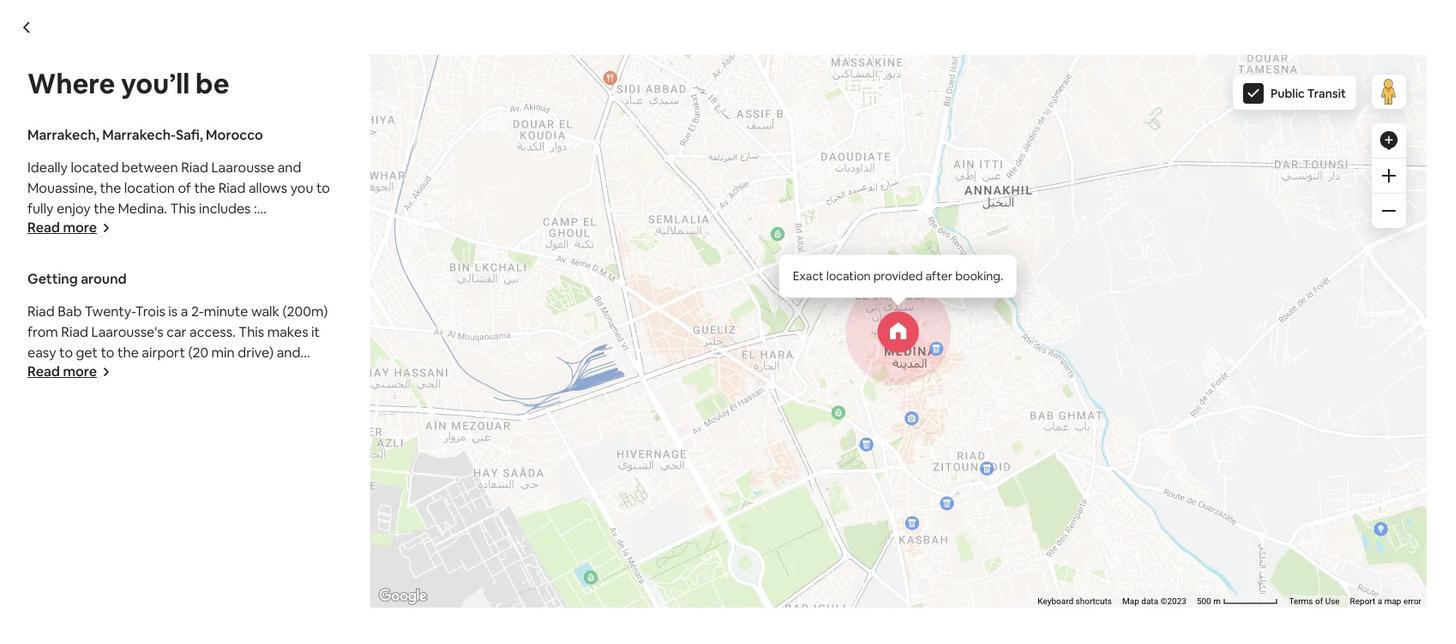 Task type: vqa. For each thing, say whether or not it's contained in the screenshot.
middle 3
no



Task type: locate. For each thing, give the bounding box(es) containing it.
1 horizontal spatial photography
[[794, 289, 876, 307]]

0 vertical spatial response
[[734, 487, 796, 505]]

this inside riad bab twenty-trois is a 2-minute walk (200m) from riad laarousse's car access. this makes it easy to get to the airport (20 min drive) and outings to geliz (new town) where the majorelle gardens and yves saint laurent museum are located.
[[239, 323, 264, 341]]

location inside ideally located between riad laarousse and mouassine, the location of the riad allows you to fully enjoy the medina. this includes :
[[124, 179, 175, 197]]

1 vertical spatial terms of use
[[1290, 597, 1340, 607]]

fna up the museum
[[230, 365, 252, 383]]

medina. inside ideally located between riad laarousse and mouassine, the location of the riad allows you to fully enjoy the medina. this includes :
[[118, 200, 167, 218]]

ideally for - 12 minutes walk from jemaa el fna square.
[[247, 206, 287, 224]]

terms of use link inside where you'll be dialog
[[1290, 597, 1340, 607]]

500 m button
[[973, 135, 1065, 147], [1192, 596, 1285, 608]]

0 vertical spatial house
[[735, 289, 775, 307]]

jemaa
[[390, 309, 433, 327], [171, 365, 213, 383]]

allows inside ideally located between riad laarousse and mouassine, the location of the riad allows you to fully enjoy the medina. this includes :
[[249, 179, 288, 197]]

1 horizontal spatial keyboard shortcuts button
[[1038, 596, 1113, 608]]

read more for medina.
[[27, 219, 97, 237]]

- down getting
[[27, 303, 33, 321]]

from up it
[[319, 289, 350, 307]]

500 m inside where you'll be dialog
[[1197, 597, 1224, 607]]

2 left around
[[36, 262, 43, 280]]

2 read from the top
[[27, 363, 60, 381]]

google image
[[251, 125, 308, 147], [375, 586, 432, 608]]

des
[[442, 289, 464, 307], [222, 303, 245, 321]]

0 vertical spatial laarousse
[[211, 159, 275, 177]]

2 read more button from the top
[[27, 363, 111, 381]]

0 horizontal spatial location
[[124, 179, 175, 197]]

restaurant down popular
[[378, 268, 443, 286]]

read more up getting
[[27, 219, 97, 237]]

terms for report a map error link in where you'll be dialog
[[1290, 597, 1314, 607]]

max
[[665, 268, 691, 286], [127, 282, 153, 300]]

" terrasse down popular
[[377, 289, 439, 307]]

des down souks
[[442, 289, 464, 307]]

0 horizontal spatial jemaa
[[171, 365, 213, 383]]

you for - 5 minutes from the " terrasse des epices ", the medersa ben youssef and the house of photography
[[291, 179, 314, 197]]

or
[[386, 558, 399, 576]]

epices ", inside where you'll be dialog
[[248, 303, 300, 321]]

data for keyboard shortcuts button inside the where you'll be dialog
[[1142, 597, 1159, 607]]

0 vertical spatial 500 m
[[978, 136, 1004, 146]]

terms of use link for left report a map error link
[[1070, 136, 1121, 146]]

1 horizontal spatial map data ©2023
[[1123, 597, 1187, 607]]

from up "easy"
[[27, 323, 58, 341]]

restaurant up 2-
[[158, 262, 223, 280]]

epices ", up makes
[[248, 303, 300, 321]]

use inside where you'll be dialog
[[1326, 597, 1340, 607]]

des up access.
[[222, 303, 245, 321]]

to inside ideally located between riad laarousse and mouassine, the location of the riad allows you to fully enjoy the medina. this includes :
[[317, 179, 330, 197]]

1 horizontal spatial keyboard shortcuts
[[1038, 597, 1113, 607]]

le down souks
[[454, 268, 469, 286]]

keyboard inside where you'll be dialog
[[1038, 597, 1074, 607]]

0 horizontal spatial safi,
[[176, 126, 203, 144]]

0 horizontal spatial 500 m
[[978, 136, 1004, 146]]

1 horizontal spatial house
[[735, 289, 775, 307]]

keyboard shortcuts button inside where you'll be dialog
[[1038, 596, 1113, 608]]

shortcuts inside where you'll be dialog
[[1076, 597, 1113, 607]]

:
[[254, 200, 257, 218], [1056, 206, 1060, 224], [803, 456, 806, 474], [824, 487, 827, 505], [827, 518, 831, 536]]

0 vertical spatial marrakech, marrakech-safi, morocco
[[27, 126, 263, 144]]

m inside where you'll be dialog
[[1214, 597, 1222, 607]]

0 vertical spatial square.
[[475, 309, 521, 327]]

report a map error inside where you'll be dialog
[[1351, 597, 1422, 607]]

0 horizontal spatial ideally
[[27, 159, 68, 177]]

"
[[226, 262, 231, 280], [446, 268, 451, 286], [657, 268, 662, 286], [119, 282, 124, 300]]

2 more from the top
[[63, 363, 97, 381]]

square. up are
[[255, 365, 301, 383]]

offer
[[253, 538, 284, 556]]

0 horizontal spatial walk
[[106, 365, 134, 383]]

le left at
[[234, 262, 249, 280]]

error inside where you'll be dialog
[[1404, 597, 1422, 607]]

allows
[[249, 179, 288, 197], [745, 206, 784, 224]]

marrakech, for - 2 minutes from the restaurant " le jardin" and the concept store " max & jan " - 5 minutes from the " terrasse des epices ", the medersa ben youssef and the house of photography - 12 minutes walk from jemaa el fna square.
[[27, 126, 99, 144]]

0 vertical spatial map data ©2023
[[903, 136, 968, 146]]

1 horizontal spatial between
[[341, 206, 398, 224]]

1 horizontal spatial 5
[[255, 289, 263, 307]]

500 inside where you'll be dialog
[[1197, 597, 1212, 607]]

500
[[978, 136, 992, 146], [1197, 597, 1212, 607]]

read more
[[27, 219, 97, 237], [27, 363, 97, 381]]

for left rent
[[505, 538, 524, 556]]

1 vertical spatial report
[[1351, 597, 1376, 607]]

ideally located between riad laarousse and mouassine, the location of the riad allows you to fully enjoy the medina. this includes : for - 5 minutes from the " terrasse des epices ", the medersa ben youssef and the house of photography
[[27, 159, 330, 218]]

read more button
[[27, 219, 111, 237], [27, 363, 111, 381]]

where you'll be dialog
[[0, 0, 1455, 636]]

outings
[[27, 365, 75, 383]]

el down min
[[216, 365, 227, 383]]

500 for terms of use link inside the where you'll be dialog
[[1197, 597, 1212, 607]]

use for left report a map error link
[[1106, 136, 1121, 146]]

joined
[[316, 416, 353, 431]]

marrakech, marrakech-safi, morocco up - at the foot of the most popular souks
[[247, 174, 483, 192]]

safi, inside where you'll be dialog
[[176, 126, 203, 144]]

terms of use link for report a map error link in where you'll be dialog
[[1290, 597, 1340, 607]]

ideally located between riad laarousse and mouassine, the location of the riad allows you to fully enjoy the medina. this includes : for - 2 minutes from the restaurant " le jardin" and the concept store " max & jan "
[[247, 206, 1060, 224]]

marrakech, up the riads
[[301, 496, 371, 514]]

response down the response rate : 100%
[[734, 518, 796, 536]]

access.
[[190, 323, 236, 341]]

morocco
[[206, 126, 263, 144], [426, 174, 483, 192]]

to
[[317, 179, 330, 197], [813, 206, 827, 224], [59, 344, 73, 362], [101, 344, 114, 362], [78, 365, 91, 383]]

1 vertical spatial ©2023
[[1161, 597, 1187, 607]]

(new
[[129, 365, 160, 383]]

map data ©2023
[[903, 136, 968, 146], [1123, 597, 1187, 607]]

0 horizontal spatial max
[[127, 282, 153, 300]]

for
[[505, 538, 524, 556], [556, 538, 574, 556]]

marrakech, for - 12 minutes walk from jemaa el fna square.
[[247, 174, 319, 192]]

2 horizontal spatial a
[[1378, 597, 1383, 607]]

allows for - 5 minutes from the " terrasse des epices ", the medersa ben youssef and the house of photography
[[249, 179, 288, 197]]

use
[[1106, 136, 1121, 146], [1326, 597, 1340, 607]]

12 down "easy"
[[36, 365, 49, 383]]

map inside where you'll be dialog
[[1123, 597, 1140, 607]]

is
[[168, 303, 178, 321]]

map for terms of use link associated with left report a map error link
[[903, 136, 920, 146]]

terms for left report a map error link
[[1070, 136, 1094, 146]]

map
[[1166, 136, 1183, 146], [1385, 597, 1402, 607]]

fully
[[27, 200, 54, 218], [830, 206, 856, 224]]

marrakech- down where you'll be
[[102, 126, 176, 144]]

1 vertical spatial read more
[[27, 363, 97, 381]]

restaurant inside where you'll be dialog
[[158, 262, 223, 280]]

more up "getting around"
[[63, 219, 97, 237]]

languages : english, français, italiano
[[734, 456, 963, 474]]

read more button for easy
[[27, 363, 111, 381]]

where you'll be
[[27, 66, 229, 101]]

1 vertical spatial photography
[[27, 344, 109, 362]]

mouassine, for - 2 minutes from the restaurant " le jardin" and the concept store " max & jan " - 5 minutes from the " terrasse des epices ", the medersa ben youssef and the house of photography - 12 minutes walk from jemaa el fna square.
[[27, 179, 97, 197]]

medina. for - 12 minutes walk from jemaa el fna square.
[[118, 200, 167, 218]]

enjoy for - 5 minutes from the " terrasse des epices ", the medersa ben youssef and the house of photography
[[859, 206, 893, 224]]

mouassine,
[[27, 179, 97, 197], [524, 206, 594, 224]]

0 horizontal spatial jan "
[[168, 282, 199, 300]]

read more button for medina.
[[27, 219, 111, 237]]

between up - at the foot of the most popular souks
[[341, 206, 398, 224]]

store
[[622, 268, 654, 286], [83, 282, 116, 300]]

5
[[255, 289, 263, 307], [36, 303, 43, 321]]

0 horizontal spatial 2
[[36, 262, 43, 280]]

jardin" left the foot
[[252, 262, 292, 280]]

identity verified
[[394, 456, 493, 474]]

1 horizontal spatial report
[[1351, 597, 1376, 607]]

read more for easy
[[27, 363, 97, 381]]

1 horizontal spatial shortcuts
[[1076, 597, 1113, 607]]

report a map error for left report a map error link
[[1131, 136, 1203, 146]]

jemaa inside where you'll be dialog
[[171, 365, 213, 383]]

1 horizontal spatial report a map error
[[1351, 597, 1422, 607]]

report a map error for report a map error link in where you'll be dialog
[[1351, 597, 1422, 607]]

located inside where you'll be dialog
[[71, 159, 119, 177]]

fully for - 2 minutes from the restaurant " le jardin" and the concept store " max & jan "
[[830, 206, 856, 224]]

fna inside where you'll be dialog
[[230, 365, 252, 383]]

reviews
[[1065, 45, 1101, 59]]

1 horizontal spatial el
[[436, 309, 446, 327]]

1 horizontal spatial m
[[1214, 597, 1222, 607]]

in inside i offer 2 riads in the medina of marrakech for rent for long weekends with family or friends!
[[331, 538, 342, 556]]

read more up gardens
[[27, 363, 97, 381]]

des inside where you'll be dialog
[[222, 303, 245, 321]]

1 vertical spatial in
[[331, 538, 342, 556]]

1 horizontal spatial use
[[1326, 597, 1340, 607]]

0 horizontal spatial house
[[215, 323, 255, 341]]

0 horizontal spatial medersa
[[27, 323, 82, 341]]

1 horizontal spatial terms
[[1290, 597, 1314, 607]]

1 horizontal spatial you
[[787, 206, 810, 224]]

from inside riad bab twenty-trois is a 2-minute walk (200m) from riad laarousse's car access. this makes it easy to get to the airport (20 min drive) and outings to geliz (new town) where the majorelle gardens and yves saint laurent museum are located.
[[27, 323, 58, 341]]

m for terms of use link associated with left report a map error link
[[994, 136, 1002, 146]]

0 vertical spatial map
[[1166, 136, 1183, 146]]

mouassine, for - 12 minutes walk from jemaa el fna square.
[[524, 206, 594, 224]]

- at the foot of the most popular souks
[[247, 248, 491, 266]]

1 vertical spatial square.
[[255, 365, 301, 383]]

square.
[[475, 309, 521, 327], [255, 365, 301, 383]]

walk up yves
[[106, 365, 134, 383]]

map data ©2023 inside where you'll be dialog
[[1123, 597, 1187, 607]]

0 vertical spatial youssef
[[631, 289, 681, 307]]

0 horizontal spatial map data ©2023
[[903, 136, 968, 146]]

0 vertical spatial keyboard shortcuts
[[819, 136, 893, 146]]

1 vertical spatial 500 m
[[1197, 597, 1224, 607]]

0 horizontal spatial keyboard shortcuts
[[819, 136, 893, 146]]

0 vertical spatial morocco
[[206, 126, 263, 144]]

in right the joined
[[356, 416, 365, 431]]

0 horizontal spatial keyboard shortcuts button
[[819, 135, 893, 147]]

error
[[1185, 136, 1203, 146], [1404, 597, 1422, 607]]

shortcuts for report a map error link in where you'll be dialog
[[1076, 597, 1113, 607]]

public transit
[[1271, 86, 1347, 101]]

report inside where you'll be dialog
[[1351, 597, 1376, 607]]

enjoy
[[57, 200, 91, 218], [859, 206, 893, 224]]

1 read more button from the top
[[27, 219, 111, 237]]

0 horizontal spatial data
[[922, 136, 939, 146]]

house
[[735, 289, 775, 307], [215, 323, 255, 341]]

marrakech, up at
[[247, 174, 319, 192]]

el down popular
[[436, 309, 446, 327]]

marrakech, inside where you'll be dialog
[[27, 126, 99, 144]]

1 vertical spatial ben
[[85, 323, 109, 341]]

0 vertical spatial keyboard shortcuts button
[[819, 135, 893, 147]]

5 left bab
[[36, 303, 43, 321]]

1 vertical spatial laarousse
[[431, 206, 494, 224]]

0 horizontal spatial between
[[122, 159, 178, 177]]

verified
[[445, 456, 493, 474]]

0 vertical spatial shortcuts
[[857, 136, 893, 146]]

morocco inside where you'll be dialog
[[206, 126, 263, 144]]

- right 2-
[[247, 289, 252, 307]]

1 vertical spatial safi,
[[395, 174, 423, 192]]

marrakech, marrakech-safi, morocco inside where you'll be dialog
[[27, 126, 263, 144]]

response down languages
[[734, 487, 796, 505]]

2-
[[191, 303, 204, 321]]

laarousse inside ideally located between riad laarousse and mouassine, the location of the riad allows you to fully enjoy the medina. this includes :
[[211, 159, 275, 177]]

enjoy inside ideally located between riad laarousse and mouassine, the location of the riad allows you to fully enjoy the medina. this includes :
[[57, 200, 91, 218]]

safi, down the be
[[176, 126, 203, 144]]

hosted
[[316, 386, 381, 410]]

2015
[[414, 416, 440, 431]]

0 horizontal spatial terms of use
[[1070, 136, 1121, 146]]

1 horizontal spatial epices ",
[[467, 289, 520, 307]]

photography inside where you'll be dialog
[[27, 344, 109, 362]]

1 vertical spatial more
[[63, 363, 97, 381]]

1 vertical spatial keyboard
[[1038, 597, 1074, 607]]

1 horizontal spatial 500
[[1197, 597, 1212, 607]]

marrakech- inside where you'll be dialog
[[102, 126, 176, 144]]

1 horizontal spatial le
[[454, 268, 469, 286]]

©2023 inside where you'll be dialog
[[1161, 597, 1187, 607]]

drag pegman onto the map to open street view image
[[1373, 75, 1407, 109]]

0 vertical spatial report a map error
[[1131, 136, 1203, 146]]

- down "easy"
[[27, 365, 33, 383]]

shortcuts for left report a map error link
[[857, 136, 893, 146]]

terms of use for left report a map error link
[[1070, 136, 1121, 146]]

12 up drive)
[[255, 309, 269, 327]]

read more button up "getting around"
[[27, 219, 111, 237]]

0 vertical spatial terms
[[1070, 136, 1094, 146]]

safi, up popular
[[395, 174, 423, 192]]

1 horizontal spatial location
[[621, 206, 672, 224]]

1 vertical spatial marrakech,
[[247, 174, 319, 192]]

allows for - 2 minutes from the restaurant " le jardin" and the concept store " max & jan "
[[745, 206, 784, 224]]

mouassine, inside where you'll be dialog
[[27, 179, 97, 197]]

jemaa down (20
[[171, 365, 213, 383]]

walk up makes
[[251, 303, 280, 321]]

0 vertical spatial report
[[1131, 136, 1157, 146]]

4.87
[[1018, 45, 1038, 59]]

report a map error link
[[1131, 136, 1203, 146], [1351, 597, 1422, 607]]

walk right it
[[325, 309, 354, 327]]

read up getting
[[27, 219, 60, 237]]

0 vertical spatial terms of use
[[1070, 136, 1121, 146]]

morocco up souks
[[426, 174, 483, 192]]

fna down souks
[[449, 309, 472, 327]]

epices ", down souks
[[467, 289, 520, 307]]

2 down at
[[255, 268, 263, 286]]

map for terms of use link inside the where you'll be dialog
[[1123, 597, 1140, 607]]

el inside where you'll be dialog
[[216, 365, 227, 383]]

1 horizontal spatial this
[[239, 323, 264, 341]]

at
[[255, 248, 270, 266]]

1 vertical spatial terms of use link
[[1290, 597, 1340, 607]]

1 vertical spatial youssef
[[112, 323, 161, 341]]

riad
[[181, 159, 208, 177], [219, 179, 246, 197], [401, 206, 428, 224], [715, 206, 742, 224], [27, 303, 55, 321], [61, 323, 88, 341]]

0 vertical spatial use
[[1106, 136, 1121, 146]]

data inside where you'll be dialog
[[1142, 597, 1159, 607]]

1 horizontal spatial walk
[[251, 303, 280, 321]]

0 horizontal spatial ©2023
[[942, 136, 968, 146]]

1 horizontal spatial restaurant
[[378, 268, 443, 286]]

1 horizontal spatial ben
[[604, 289, 628, 307]]

report for left report a map error link
[[1131, 136, 1157, 146]]

this
[[170, 200, 196, 218], [973, 206, 998, 224], [239, 323, 264, 341]]

500 m button inside where you'll be dialog
[[1192, 596, 1285, 608]]

shortcuts
[[857, 136, 893, 146], [1076, 597, 1113, 607]]

- up drive)
[[247, 309, 252, 327]]

square. down souks
[[475, 309, 521, 327]]

rate
[[799, 487, 824, 505]]

you
[[291, 179, 314, 197], [787, 206, 810, 224]]

&
[[694, 268, 704, 286], [156, 282, 165, 300]]

marrakech, marrakech-safi, morocco for - 12 minutes walk from jemaa el fna square.
[[247, 174, 483, 192]]

map for report a map error link in where you'll be dialog
[[1385, 597, 1402, 607]]

1 response from the top
[[734, 487, 796, 505]]

family
[[345, 558, 383, 576]]

5 right minute
[[255, 289, 263, 307]]

you inside ideally located between riad laarousse and mouassine, the location of the riad allows you to fully enjoy the medina. this includes :
[[291, 179, 314, 197]]

error for report a map error link in where you'll be dialog
[[1404, 597, 1422, 607]]

riad bab twenty-trois is a 2-minute walk (200m) from riad laarousse's car access. this makes it easy to get to the airport (20 min drive) and outings to geliz (new town) where the majorelle gardens and yves saint laurent museum are located.
[[27, 303, 328, 424]]

more down the get
[[63, 363, 97, 381]]

1 horizontal spatial report a map error link
[[1351, 597, 1422, 607]]

1 horizontal spatial map
[[1385, 597, 1402, 607]]

location
[[124, 179, 175, 197], [621, 206, 672, 224]]

google map
showing 11 points of interest. region
[[164, 0, 1455, 636]]

0 horizontal spatial 500
[[978, 136, 992, 146]]

terms inside where you'll be dialog
[[1290, 597, 1314, 607]]

marrakech, marrakech-safi, morocco for - 2 minutes from the restaurant " le jardin" and the concept store " max & jan " - 5 minutes from the " terrasse des epices ", the medersa ben youssef and the house of photography - 12 minutes walk from jemaa el fna square.
[[27, 126, 263, 144]]

house inside where you'll be dialog
[[215, 323, 255, 341]]

terms of use inside where you'll be dialog
[[1290, 597, 1340, 607]]

marrakech, marrakech-safi, morocco down you'll
[[27, 126, 263, 144]]

©2023 for report a map error link in where you'll be dialog
[[1161, 597, 1187, 607]]

0 horizontal spatial des
[[222, 303, 245, 321]]

1 vertical spatial located
[[290, 206, 338, 224]]

1 vertical spatial a
[[181, 303, 188, 321]]

0 vertical spatial read more button
[[27, 219, 111, 237]]

within
[[834, 518, 872, 536]]

marrakech- for - 12 minutes walk from jemaa el fna square.
[[322, 174, 395, 192]]

0 vertical spatial 500
[[978, 136, 992, 146]]

1 read from the top
[[27, 219, 60, 237]]

minutes up bab
[[46, 262, 97, 280]]

0 vertical spatial more
[[63, 219, 97, 237]]

: inside ideally located between riad laarousse and mouassine, the location of the riad allows you to fully enjoy the medina. this includes :
[[254, 200, 257, 218]]

minutes up drive)
[[272, 309, 322, 327]]

fully inside where you'll be dialog
[[27, 200, 54, 218]]

minutes up makes
[[266, 289, 316, 307]]

souks
[[455, 248, 491, 266]]

500 m button for terms of use link inside the where you'll be dialog
[[1192, 596, 1285, 608]]

in inside hosted by chloé joined in january 2015
[[356, 416, 365, 431]]

0 horizontal spatial report a map error
[[1131, 136, 1203, 146]]

the inside i offer 2 riads in the medina of marrakech for rent for long weekends with family or friends!
[[345, 538, 366, 556]]

2
[[36, 262, 43, 280], [255, 268, 263, 286], [287, 538, 295, 556]]

with
[[314, 558, 342, 576]]

fna
[[449, 309, 472, 327], [230, 365, 252, 383]]

1 read more from the top
[[27, 219, 97, 237]]

2 response from the top
[[734, 518, 796, 536]]

square. inside where you'll be dialog
[[255, 365, 301, 383]]

response for response rate
[[734, 487, 796, 505]]

medersa
[[547, 289, 601, 307], [27, 323, 82, 341]]

includes for - 5 minutes from the " terrasse des epices ", the medersa ben youssef and the house of photography
[[1001, 206, 1053, 224]]

restaurant
[[158, 262, 223, 280], [378, 268, 443, 286]]

min
[[212, 344, 235, 362]]

2 for from the left
[[556, 538, 574, 556]]

keyboard
[[819, 136, 855, 146], [1038, 597, 1074, 607]]

includes inside ideally located between riad laarousse and mouassine, the location of the riad allows you to fully enjoy the medina. this includes :
[[199, 200, 251, 218]]

zoom out image
[[1383, 204, 1397, 218]]

jardin" down souks
[[472, 268, 512, 286]]

read more button down the get
[[27, 363, 111, 381]]

response
[[734, 487, 796, 505], [734, 518, 796, 536]]

ben
[[604, 289, 628, 307], [85, 323, 109, 341]]

0 horizontal spatial fna
[[230, 365, 252, 383]]

0 vertical spatial in
[[356, 416, 365, 431]]

includes for - 12 minutes walk from jemaa el fna square.
[[199, 200, 251, 218]]

between down you'll
[[122, 159, 178, 177]]

ideally located between riad laarousse and mouassine, the location of the riad allows you to fully enjoy the medina. this includes : inside where you'll be dialog
[[27, 159, 330, 218]]

ideally inside where you'll be dialog
[[27, 159, 68, 177]]

1 horizontal spatial mouassine,
[[524, 206, 594, 224]]

map
[[903, 136, 920, 146], [1123, 597, 1140, 607]]

keyboard shortcuts button for terms of use link associated with left report a map error link
[[819, 135, 893, 147]]

medersa inside where you'll be dialog
[[27, 323, 82, 341]]

drive)
[[238, 344, 274, 362]]

fully for - 5 minutes from the " terrasse des epices ", the medersa ben youssef and the house of photography
[[27, 200, 54, 218]]

between inside ideally located between riad laarousse and mouassine, the location of the riad allows you to fully enjoy the medina. this includes :
[[122, 159, 178, 177]]

map inside where you'll be dialog
[[1385, 597, 1402, 607]]

1 horizontal spatial error
[[1404, 597, 1422, 607]]

1 horizontal spatial jemaa
[[390, 309, 433, 327]]

laarousse for - 12 minutes walk from jemaa el fna square.
[[431, 206, 494, 224]]

from up laarousse's
[[100, 303, 131, 321]]

1 more from the top
[[63, 219, 97, 237]]

in up with
[[331, 538, 342, 556]]

medina. for - 5 minutes from the " terrasse des epices ", the medersa ben youssef and the house of photography
[[920, 206, 970, 224]]

marrakech- up - at the foot of the most popular souks
[[322, 174, 395, 192]]

0 horizontal spatial use
[[1106, 136, 1121, 146]]

0 horizontal spatial a
[[181, 303, 188, 321]]

jemaa down popular
[[390, 309, 433, 327]]

of
[[1096, 136, 1104, 146], [178, 179, 191, 197], [675, 206, 688, 224], [327, 248, 341, 266], [778, 289, 791, 307], [258, 323, 272, 341], [285, 496, 298, 514], [529, 496, 542, 514], [420, 538, 433, 556], [1316, 597, 1324, 607]]

2 read more from the top
[[27, 363, 97, 381]]

marrakech, down where
[[27, 126, 99, 144]]

12
[[255, 309, 269, 327], [36, 365, 49, 383]]

1 vertical spatial read
[[27, 363, 60, 381]]

photography
[[794, 289, 876, 307], [27, 344, 109, 362]]

" terrasse
[[377, 289, 439, 307], [158, 303, 219, 321]]

- 2 minutes from the restaurant " le jardin" and the concept store " max & jan " - 5 minutes from the " terrasse des epices ", the medersa ben youssef and the house of photography - 12 minutes walk from jemaa el fna square. inside where you'll be dialog
[[27, 262, 343, 383]]

1 horizontal spatial &
[[694, 268, 704, 286]]

keyboard shortcuts inside where you'll be dialog
[[1038, 597, 1113, 607]]

for right rent
[[556, 538, 574, 556]]

this for - 12 minutes walk from jemaa el fna square.
[[170, 200, 196, 218]]

location for - 5 minutes from the " terrasse des epices ", the medersa ben youssef and the house of photography
[[124, 179, 175, 197]]

" terrasse up car
[[158, 303, 219, 321]]

morocco down the be
[[206, 126, 263, 144]]

2 left the riads
[[287, 538, 295, 556]]

read down "easy"
[[27, 363, 60, 381]]

0 horizontal spatial report
[[1131, 136, 1157, 146]]



Task type: describe. For each thing, give the bounding box(es) containing it.
more for easy
[[63, 363, 97, 381]]

error for left report a map error link
[[1185, 136, 1203, 146]]

trois
[[135, 303, 165, 321]]

makes
[[267, 323, 308, 341]]

where
[[27, 66, 115, 101]]

town)
[[163, 365, 200, 383]]

le inside where you'll be dialog
[[234, 262, 249, 280]]

map for left report a map error link
[[1166, 136, 1183, 146]]

january
[[368, 416, 412, 431]]

minutes down the get
[[52, 365, 103, 383]]

concept inside where you'll be dialog
[[27, 282, 80, 300]]

getting around
[[27, 270, 127, 288]]

1 horizontal spatial store
[[622, 268, 654, 286]]

from up twenty-
[[100, 262, 131, 280]]

host
[[811, 574, 842, 592]]

response for response time
[[734, 518, 796, 536]]

bab
[[58, 303, 82, 321]]

store inside where you'll be dialog
[[83, 282, 116, 300]]

long
[[577, 538, 605, 556]]

chloé
[[411, 386, 463, 410]]

1 horizontal spatial 12
[[255, 309, 269, 327]]

identity
[[394, 456, 442, 474]]

public
[[1271, 86, 1306, 101]]

2 vertical spatial marrakech,
[[301, 496, 371, 514]]

- up minute
[[247, 268, 252, 286]]

i
[[247, 538, 250, 556]]

foot
[[298, 248, 325, 266]]

medina
[[369, 538, 417, 556]]

italiano
[[917, 456, 963, 474]]

minutes down the foot
[[266, 268, 317, 286]]

art
[[507, 496, 526, 514]]

car
[[167, 323, 187, 341]]

an
[[875, 518, 890, 536]]

read for riad bab twenty-trois is a 2-minute walk (200m) from riad laarousse's car access. this makes it easy to get to the airport (20 min drive) and outings to geliz (new town) where the majorelle gardens and yves saint laurent museum are located.
[[27, 363, 60, 381]]

2 inside i offer 2 riads in the medina of marrakech for rent for long weekends with family or friends!
[[287, 538, 295, 556]]

in for offer
[[331, 538, 342, 556]]

walk inside riad bab twenty-trois is a 2-minute walk (200m) from riad laarousse's car access. this makes it easy to get to the airport (20 min drive) and outings to geliz (new town) where the majorelle gardens and yves saint laurent museum are located.
[[251, 303, 280, 321]]

1 horizontal spatial fna
[[449, 309, 472, 327]]

keyboard shortcuts for report a map error link in where you'll be dialog
[[1038, 597, 1113, 607]]

max inside - 2 minutes from the restaurant " le jardin" and the concept store " max & jan " - 5 minutes from the " terrasse des epices ", the medersa ben youssef and the house of photography - 12 minutes walk from jemaa el fna square.
[[127, 282, 153, 300]]

report a map error link inside where you'll be dialog
[[1351, 597, 1422, 607]]

m for terms of use link inside the where you'll be dialog
[[1214, 597, 1222, 607]]

1 horizontal spatial " terrasse
[[377, 289, 439, 307]]

add a place to the map image
[[1379, 130, 1400, 151]]

between for - 2 minutes from the restaurant " le jardin" and the concept store " max & jan " - 5 minutes from the " terrasse des epices ", the medersa ben youssef and the house of photography - 12 minutes walk from jemaa el fna square.
[[122, 159, 178, 177]]

- left around
[[27, 262, 33, 280]]

youssef inside where you'll be dialog
[[112, 323, 161, 341]]

more for medina.
[[63, 219, 97, 237]]

enjoy for - 12 minutes walk from jemaa el fna square.
[[57, 200, 91, 218]]

français,
[[860, 456, 914, 474]]

map data ©2023 for left report a map error link
[[903, 136, 968, 146]]

& inside where you'll be dialog
[[156, 282, 165, 300]]

most
[[368, 248, 401, 266]]

and inside ideally located between riad laarousse and mouassine, the location of the riad allows you to fully enjoy the medina. this includes :
[[278, 159, 301, 177]]

keyboard shortcuts button for terms of use link inside the where you'll be dialog
[[1038, 596, 1113, 608]]

of inside ideally located between riad laarousse and mouassine, the location of the riad allows you to fully enjoy the medina. this includes :
[[178, 179, 191, 197]]

around
[[81, 270, 127, 288]]

1 horizontal spatial jan "
[[707, 268, 737, 286]]

riads
[[298, 538, 328, 556]]

(20
[[188, 344, 209, 362]]

500 for terms of use link associated with left report a map error link
[[978, 136, 992, 146]]

1 horizontal spatial concept
[[566, 268, 619, 286]]

2 horizontal spatial walk
[[325, 309, 354, 327]]

laarousse's
[[91, 323, 164, 341]]

hour
[[893, 518, 922, 536]]

decor
[[416, 496, 453, 514]]

where
[[203, 365, 242, 383]]

marrakech
[[436, 538, 502, 556]]

by
[[385, 386, 407, 410]]

response rate : 100%
[[734, 487, 862, 505]]

500 m button for terms of use link associated with left report a map error link
[[973, 135, 1065, 147]]

12 inside where you'll be dialog
[[36, 365, 49, 383]]

morocco for - 12 minutes walk from jemaa el fna square.
[[426, 174, 483, 192]]

safi, for - 12 minutes walk from jemaa el fna square.
[[395, 174, 423, 192]]

languages
[[734, 456, 803, 474]]

read for ideally located between riad laarousse and mouassine, the location of the riad allows you to fully enjoy the medina. this includes :
[[27, 219, 60, 237]]

zoom in image
[[1383, 169, 1397, 183]]

your stay location, map pin image
[[878, 311, 919, 352]]

gardens
[[27, 385, 81, 403]]

ben inside where you'll be dialog
[[85, 323, 109, 341]]

4.87 · 247 reviews
[[1018, 45, 1101, 59]]

majorelle
[[270, 365, 326, 383]]

- left at
[[247, 248, 252, 266]]

in for by
[[356, 416, 365, 431]]

getting
[[27, 270, 78, 288]]

this for - 5 minutes from the " terrasse des epices ", the medersa ben youssef and the house of photography
[[973, 206, 998, 224]]

location for - 2 minutes from the restaurant " le jardin" and the concept store " max & jan "
[[621, 206, 672, 224]]

contact host
[[755, 574, 842, 592]]

response time : within an hour
[[734, 518, 922, 536]]

contact
[[755, 574, 808, 592]]

5 inside where you'll be dialog
[[36, 303, 43, 321]]

0 vertical spatial medersa
[[547, 289, 601, 307]]

laurent
[[178, 385, 226, 403]]

marrakech- for - 2 minutes from the restaurant " le jardin" and the concept store " max & jan " - 5 minutes from the " terrasse des epices ", the medersa ben youssef and the house of photography - 12 minutes walk from jemaa el fna square.
[[102, 126, 176, 144]]

1 horizontal spatial google image
[[375, 586, 432, 608]]

500 m for terms of use link inside the where you'll be dialog
[[1197, 597, 1224, 607]]

transit
[[1308, 86, 1347, 101]]

0 horizontal spatial google image
[[251, 125, 308, 147]]

you for - 2 minutes from the restaurant " le jardin" and the concept store " max & jan "
[[787, 206, 810, 224]]

easy
[[27, 344, 56, 362]]

be
[[196, 66, 229, 101]]

hosting.
[[545, 496, 596, 514]]

a for terms of use link associated with left report a map error link
[[1159, 136, 1163, 146]]

0 vertical spatial photography
[[794, 289, 876, 307]]

report for report a map error link in where you'll be dialog
[[1351, 597, 1376, 607]]

500 m for terms of use link associated with left report a map error link
[[978, 136, 1004, 146]]

i offer 2 riads in the medina of marrakech for rent for long weekends with family or friends!
[[247, 538, 605, 576]]

you'll
[[121, 66, 190, 101]]

a inside riad bab twenty-trois is a 2-minute walk (200m) from riad laarousse's car access. this makes it easy to get to the airport (20 min drive) and outings to geliz (new town) where the majorelle gardens and yves saint laurent museum are located.
[[181, 303, 188, 321]]

are
[[285, 385, 305, 403]]

safi, for - 2 minutes from the restaurant " le jardin" and the concept store " max & jan " - 5 minutes from the " terrasse des epices ", the medersa ben youssef and the house of photography - 12 minutes walk from jemaa el fna square.
[[176, 126, 203, 144]]

100%
[[830, 487, 862, 505]]

friends!
[[402, 558, 449, 576]]

hosted by chloé joined in january 2015
[[316, 386, 463, 431]]

lover
[[247, 496, 282, 514]]

located.
[[27, 406, 79, 424]]

popular
[[404, 248, 452, 266]]

airport
[[142, 344, 185, 362]]

minutes down "getting around"
[[46, 303, 97, 321]]

1 horizontal spatial 2
[[255, 268, 263, 286]]

terms of use for report a map error link in where you'll be dialog
[[1290, 597, 1340, 607]]

0 horizontal spatial report a map error link
[[1131, 136, 1203, 146]]

museum
[[229, 385, 282, 403]]

yves
[[111, 385, 140, 403]]

english,
[[809, 456, 857, 474]]

google map
showing 8 points of interest. region
[[212, 0, 1310, 153]]

247
[[1046, 45, 1063, 59]]

of inside i offer 2 riads in the medina of marrakech for rent for long weekends with family or friends!
[[420, 538, 433, 556]]

morocco for - 2 minutes from the restaurant " le jardin" and the concept store " max & jan " - 5 minutes from the " terrasse des epices ", the medersa ben youssef and the house of photography - 12 minutes walk from jemaa el fna square.
[[206, 126, 263, 144]]

jan " inside where you'll be dialog
[[168, 282, 199, 300]]

minute
[[204, 303, 248, 321]]

(200m)
[[283, 303, 328, 321]]

jardin" inside where you'll be dialog
[[252, 262, 292, 280]]

rent
[[527, 538, 553, 556]]

use for report a map error link in where you'll be dialog
[[1326, 597, 1340, 607]]

superhost
[[538, 456, 603, 474]]

©2023 for left report a map error link
[[942, 136, 968, 146]]

2 inside where you'll be dialog
[[36, 262, 43, 280]]

from down the foot
[[320, 268, 350, 286]]

1 horizontal spatial jardin"
[[472, 268, 512, 286]]

0 vertical spatial keyboard
[[819, 136, 855, 146]]

time
[[799, 518, 827, 536]]

1 horizontal spatial max
[[665, 268, 691, 286]]

data for keyboard shortcuts button related to terms of use link associated with left report a map error link
[[922, 136, 939, 146]]

" terrasse inside where you'll be dialog
[[158, 303, 219, 321]]

located for - 12 minutes walk from jemaa el fna square.
[[290, 206, 338, 224]]

lover of marrakech, travel, decor and the art of hosting.
[[247, 496, 596, 514]]

twenty-
[[85, 303, 135, 321]]

0 vertical spatial jemaa
[[390, 309, 433, 327]]

1 horizontal spatial des
[[442, 289, 464, 307]]

·
[[1040, 45, 1043, 59]]

it
[[311, 323, 320, 341]]

ideally for - 2 minutes from the restaurant " le jardin" and the concept store " max & jan " - 5 minutes from the " terrasse des epices ", the medersa ben youssef and the house of photography - 12 minutes walk from jemaa el fna square.
[[27, 159, 68, 177]]

from up saint
[[137, 365, 168, 383]]

between for - 12 minutes walk from jemaa el fna square.
[[341, 206, 398, 224]]

laarousse for - 2 minutes from the restaurant " le jardin" and the concept store " max & jan " - 5 minutes from the " terrasse des epices ", the medersa ben youssef and the house of photography - 12 minutes walk from jemaa el fna square.
[[211, 159, 275, 177]]

located for - 2 minutes from the restaurant " le jardin" and the concept store " max & jan " - 5 minutes from the " terrasse des epices ", the medersa ben youssef and the house of photography - 12 minutes walk from jemaa el fna square.
[[71, 159, 119, 177]]

a for terms of use link inside the where you'll be dialog
[[1378, 597, 1383, 607]]

get
[[76, 344, 98, 362]]

saint
[[143, 385, 175, 403]]

1 for from the left
[[505, 538, 524, 556]]

from right it
[[357, 309, 387, 327]]

travel,
[[374, 496, 413, 514]]

weekends
[[247, 558, 311, 576]]

contact host link
[[734, 563, 862, 604]]

map data ©2023 for report a map error link in where you'll be dialog
[[1123, 597, 1187, 607]]

geliz
[[94, 365, 126, 383]]

keyboard shortcuts for left report a map error link
[[819, 136, 893, 146]]



